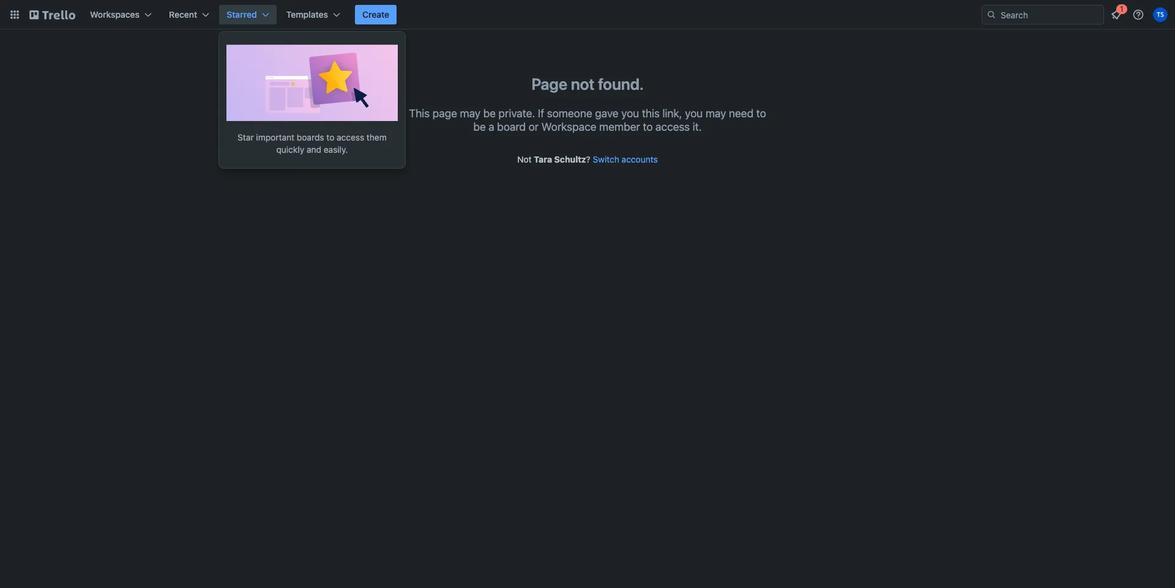 Task type: locate. For each thing, give the bounding box(es) containing it.
primary element
[[0, 0, 1175, 29]]

1 horizontal spatial to
[[643, 121, 653, 133]]

you up "it."
[[685, 107, 703, 120]]

0 horizontal spatial access
[[337, 132, 364, 143]]

star
[[238, 132, 254, 143]]

0 horizontal spatial may
[[460, 107, 481, 120]]

member
[[599, 121, 640, 133]]

if
[[538, 107, 544, 120]]

create button
[[355, 5, 397, 24]]

be up a
[[483, 107, 496, 120]]

to down this
[[643, 121, 653, 133]]

0 horizontal spatial you
[[622, 107, 639, 120]]

0 horizontal spatial to
[[327, 132, 334, 143]]

access inside star important boards to access them quickly and easily.
[[337, 132, 364, 143]]

page not found.
[[532, 75, 644, 93]]

2 horizontal spatial to
[[757, 107, 766, 120]]

may
[[460, 107, 481, 120], [706, 107, 726, 120]]

switch accounts link
[[593, 154, 658, 165]]

page
[[532, 75, 568, 93]]

found.
[[598, 75, 644, 93]]

access down link,
[[656, 121, 690, 133]]

1 you from the left
[[622, 107, 639, 120]]

access
[[656, 121, 690, 133], [337, 132, 364, 143]]

you up member
[[622, 107, 639, 120]]

1 horizontal spatial you
[[685, 107, 703, 120]]

this page may be private. if someone gave you this link, you may need to be a board or workspace member to access it.
[[409, 107, 766, 133]]

not
[[571, 75, 595, 93]]

be left a
[[473, 121, 486, 133]]

1 horizontal spatial may
[[706, 107, 726, 120]]

them
[[367, 132, 387, 143]]

may right page
[[460, 107, 481, 120]]

star important boards to access them quickly and easily.
[[238, 132, 387, 155]]

2 may from the left
[[706, 107, 726, 120]]

1 horizontal spatial access
[[656, 121, 690, 133]]

be
[[483, 107, 496, 120], [473, 121, 486, 133]]

not tara schultz ? switch accounts
[[517, 154, 658, 165]]

switch
[[593, 154, 619, 165]]

may left need on the top of the page
[[706, 107, 726, 120]]

Search field
[[997, 6, 1104, 24]]

to
[[757, 107, 766, 120], [643, 121, 653, 133], [327, 132, 334, 143]]

starred
[[227, 9, 257, 20]]

this
[[409, 107, 430, 120]]

back to home image
[[29, 5, 75, 24]]

it.
[[693, 121, 702, 133]]

to up easily.
[[327, 132, 334, 143]]

access up easily.
[[337, 132, 364, 143]]

to right need on the top of the page
[[757, 107, 766, 120]]

quickly
[[276, 145, 304, 155]]

templates button
[[279, 5, 348, 24]]

you
[[622, 107, 639, 120], [685, 107, 703, 120]]

gave
[[595, 107, 619, 120]]

a
[[489, 121, 494, 133]]

starred board image
[[227, 39, 398, 121]]



Task type: vqa. For each thing, say whether or not it's contained in the screenshot.
0 Notifications image
no



Task type: describe. For each thing, give the bounding box(es) containing it.
search image
[[987, 10, 997, 20]]

workspaces button
[[83, 5, 159, 24]]

templates
[[286, 9, 328, 20]]

workspace
[[542, 121, 597, 133]]

important
[[256, 132, 295, 143]]

and
[[307, 145, 321, 155]]

recent button
[[162, 5, 217, 24]]

starred button
[[219, 5, 277, 24]]

tara
[[534, 154, 552, 165]]

1 vertical spatial be
[[473, 121, 486, 133]]

open information menu image
[[1133, 9, 1145, 21]]

or
[[529, 121, 539, 133]]

link,
[[663, 107, 682, 120]]

1 may from the left
[[460, 107, 481, 120]]

?
[[586, 154, 591, 165]]

workspaces
[[90, 9, 140, 20]]

board
[[497, 121, 526, 133]]

this
[[642, 107, 660, 120]]

need
[[729, 107, 754, 120]]

1 notification image
[[1109, 7, 1124, 22]]

schultz
[[554, 154, 586, 165]]

not
[[517, 154, 532, 165]]

someone
[[547, 107, 592, 120]]

2 you from the left
[[685, 107, 703, 120]]

0 vertical spatial be
[[483, 107, 496, 120]]

to inside star important boards to access them quickly and easily.
[[327, 132, 334, 143]]

page
[[433, 107, 457, 120]]

private.
[[499, 107, 535, 120]]

boards
[[297, 132, 324, 143]]

easily.
[[324, 145, 348, 155]]

recent
[[169, 9, 197, 20]]

accounts
[[622, 154, 658, 165]]

access inside this page may be private. if someone gave you this link, you may need to be a board or workspace member to access it.
[[656, 121, 690, 133]]

create
[[362, 9, 389, 20]]

tara schultz (taraschultz7) image
[[1153, 7, 1168, 22]]



